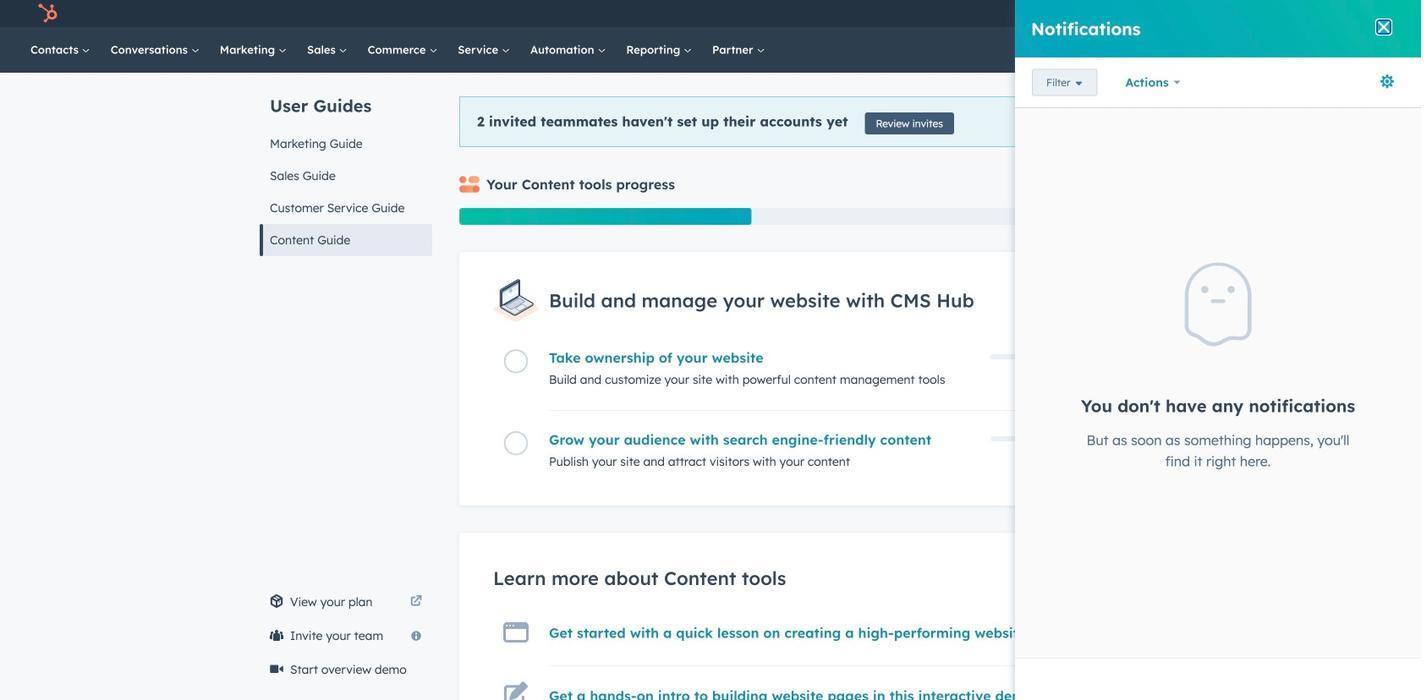 Task type: vqa. For each thing, say whether or not it's contained in the screenshot.
top 8
no



Task type: locate. For each thing, give the bounding box(es) containing it.
user guides element
[[260, 73, 432, 256]]

Search HubSpot search field
[[1171, 36, 1363, 64]]

link opens in a new window image
[[410, 592, 422, 613], [410, 597, 422, 609]]

menu
[[1080, 0, 1402, 27]]

marketplaces image
[[1204, 8, 1219, 23]]

progress bar
[[460, 208, 752, 225]]



Task type: describe. For each thing, give the bounding box(es) containing it.
garebear orlando image
[[1331, 6, 1347, 21]]

1 link opens in a new window image from the top
[[410, 592, 422, 613]]

2 link opens in a new window image from the top
[[410, 597, 422, 609]]



